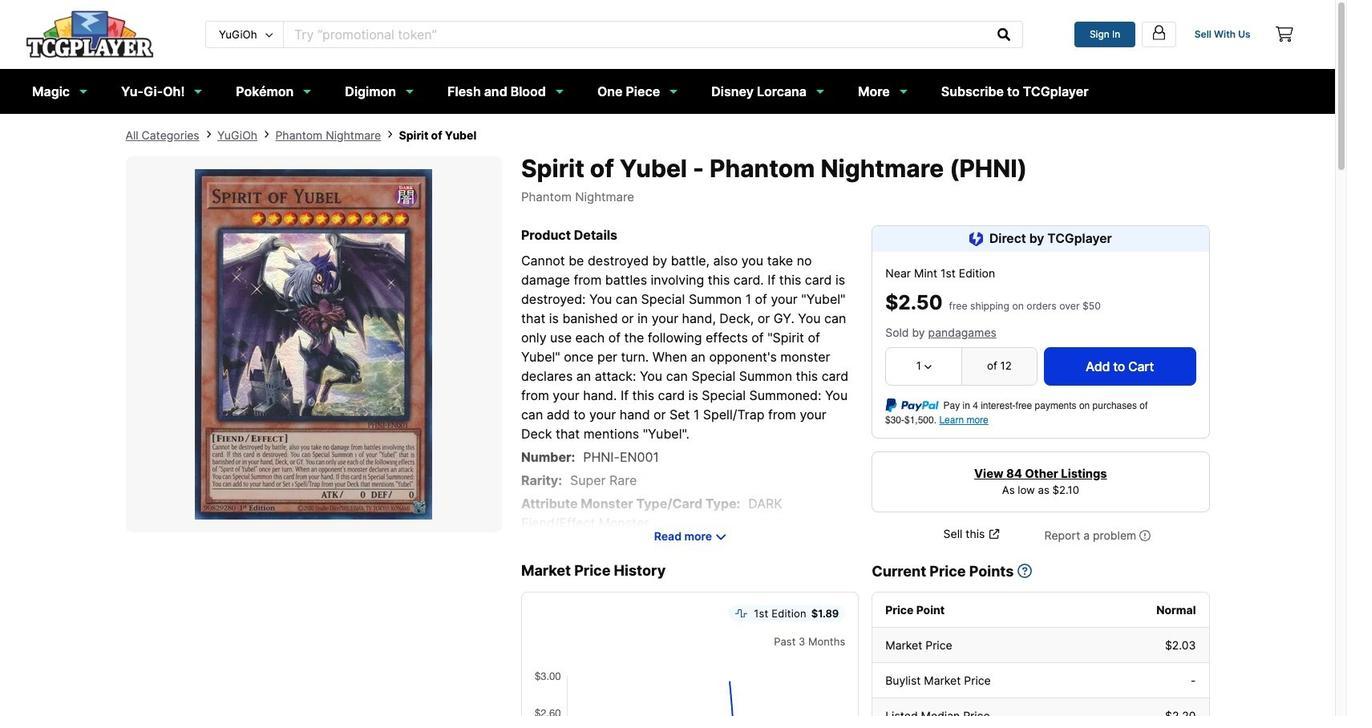 Task type: vqa. For each thing, say whether or not it's contained in the screenshot.
the topmost asterisk icon
no



Task type: describe. For each thing, give the bounding box(es) containing it.
tcgplayer.com image
[[26, 10, 154, 58]]

submit your search image
[[998, 28, 1011, 41]]

user icon image
[[1151, 24, 1168, 41]]

chevron down image
[[716, 531, 726, 542]]

1 angle right image from the left
[[264, 129, 269, 140]]

report a problem on this page image
[[1140, 530, 1151, 541]]

learn more about what price points are image
[[1018, 564, 1032, 578]]



Task type: locate. For each thing, give the bounding box(es) containing it.
direct logo image
[[970, 232, 983, 246]]

1 horizontal spatial angle right image
[[388, 129, 393, 140]]

arrow up right from square image
[[990, 528, 1000, 540]]

None text field
[[284, 21, 987, 47]]

2 angle right image from the left
[[388, 129, 393, 140]]

view your shopping cart image
[[1277, 27, 1294, 42]]

list
[[126, 126, 1210, 143]]

spirit of yubel-0 image
[[195, 169, 432, 520]]

angle right image
[[206, 129, 211, 140]]

0 horizontal spatial angle right image
[[264, 129, 269, 140]]

angle right image
[[264, 129, 269, 140], [388, 129, 393, 140]]



